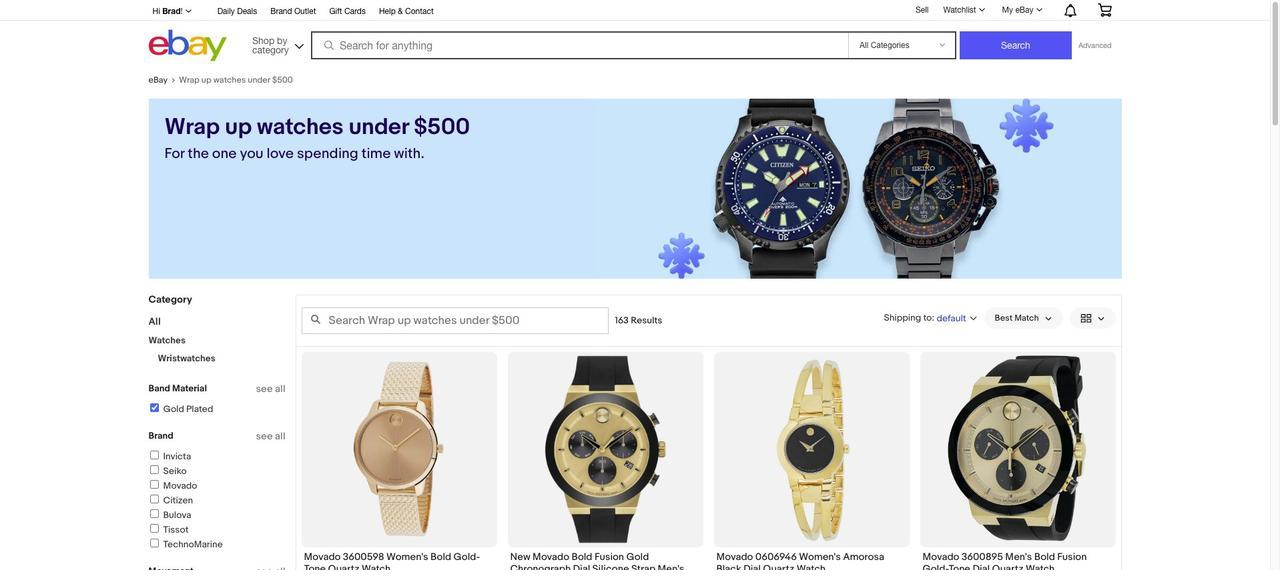 Task type: vqa. For each thing, say whether or not it's contained in the screenshot.
leftmost 'Listing'
no



Task type: describe. For each thing, give the bounding box(es) containing it.
one
[[212, 146, 237, 163]]

wrap up watches under $500 main content
[[138, 65, 1133, 571]]

shipping to : default
[[884, 312, 966, 324]]

citizen link
[[148, 495, 193, 507]]

:
[[932, 312, 935, 323]]

shipping
[[884, 312, 922, 323]]

amorosa
[[843, 551, 885, 564]]

$500 for wrap up watches under $500 for the one you love spending time with.
[[414, 114, 470, 142]]

watchlist link
[[936, 2, 991, 18]]

Search for anything text field
[[313, 33, 846, 58]]

movado link
[[148, 481, 197, 492]]

material
[[172, 383, 207, 395]]

movado for movado 3600895 men's bold fusion gold-tone dial quartz watch
[[923, 551, 960, 564]]

my ebay
[[1003, 5, 1034, 15]]

black
[[717, 564, 742, 571]]

TechnoMarine checkbox
[[150, 539, 159, 548]]

sell
[[916, 5, 929, 14]]

quartz for 0606946
[[763, 564, 795, 571]]

movado 3600895 men's bold fusion gold-tone dial quartz watch link
[[923, 551, 1113, 571]]

chronograph
[[510, 564, 571, 571]]

category
[[149, 294, 192, 306]]

shop by category banner
[[145, 0, 1122, 65]]

advanced link
[[1072, 32, 1119, 59]]

technomarine
[[163, 539, 223, 551]]

movado 0606946 women's amorosa black dial quartz watch image
[[714, 353, 910, 548]]

wristwatches
[[158, 353, 216, 365]]

watches for wrap up watches under $500 for the one you love spending time with.
[[257, 114, 344, 142]]

see all for band material
[[256, 383, 285, 396]]

help & contact
[[379, 7, 434, 16]]

ebay inside wrap up watches under $500 main content
[[149, 75, 168, 85]]

$500 for wrap up watches under $500
[[272, 75, 293, 85]]

band material
[[149, 383, 207, 395]]

results
[[631, 315, 663, 326]]

you
[[240, 146, 264, 163]]

help
[[379, 7, 396, 16]]

Tissot checkbox
[[150, 525, 159, 533]]

all watches wristwatches
[[149, 316, 216, 365]]

all for brand
[[275, 431, 285, 443]]

daily
[[217, 7, 235, 16]]

movado 3600598 women's bold gold- tone quartz watch link
[[304, 551, 494, 571]]

my
[[1003, 5, 1014, 15]]

hi brad !
[[153, 6, 183, 16]]

gold inside new movado bold fusion gold chronograph dial silicone strap men'
[[627, 551, 649, 564]]

invicta link
[[148, 451, 191, 463]]

seiko link
[[148, 466, 187, 477]]

best match
[[995, 313, 1039, 324]]

category
[[252, 44, 289, 55]]

new movado bold fusion gold chronograph dial silicone strap men'
[[510, 551, 685, 571]]

watches for wrap up watches under $500
[[213, 75, 246, 85]]

plated
[[186, 404, 213, 415]]

watch for 0606946
[[797, 564, 826, 571]]

up for wrap up watches under $500 for the one you love spending time with.
[[225, 114, 252, 142]]

Enter your search keyword text field
[[301, 308, 609, 334]]

0 vertical spatial gold
[[163, 404, 184, 415]]

brand outlet link
[[271, 5, 316, 19]]

fusion inside new movado bold fusion gold chronograph dial silicone strap men'
[[595, 551, 624, 564]]

shop by category
[[252, 35, 289, 55]]

movado 3600895 men's bold fusion gold-tone dial quartz watch image
[[920, 353, 1116, 548]]

watch for 3600598
[[362, 564, 391, 571]]

time
[[362, 146, 391, 163]]

the
[[188, 146, 209, 163]]

strap
[[632, 564, 656, 571]]

account navigation
[[145, 0, 1122, 21]]

match
[[1015, 313, 1039, 324]]

brand for brand
[[149, 431, 173, 442]]

outlet
[[294, 7, 316, 16]]

default
[[937, 313, 966, 324]]

under for wrap up watches under $500 for the one you love spending time with.
[[349, 114, 409, 142]]

bold for movado 3600598 women's bold gold- tone quartz watch
[[431, 551, 451, 564]]

Invicta checkbox
[[150, 451, 159, 460]]

gold plated link
[[148, 404, 213, 415]]

new movado bold fusion gold chronograph dial silicone strap men's watch 3600895 image
[[526, 353, 685, 548]]

gift cards link
[[329, 5, 366, 19]]

movado 0606946 women's amorosa black dial quartz watch
[[717, 551, 885, 571]]

0606946
[[756, 551, 797, 564]]

dial inside new movado bold fusion gold chronograph dial silicone strap men'
[[573, 564, 590, 571]]

movado 3600895 men's bold fusion gold-tone dial quartz watch
[[923, 551, 1087, 571]]

bold inside new movado bold fusion gold chronograph dial silicone strap men'
[[572, 551, 593, 564]]

163
[[615, 315, 629, 326]]

dial inside movado 3600895 men's bold fusion gold-tone dial quartz watch
[[973, 564, 990, 571]]

see all button for band material
[[256, 383, 285, 396]]

bulova link
[[148, 510, 191, 521]]

wrap up watches under $500 for the one you love spending time with.
[[165, 114, 470, 163]]

citizen
[[163, 495, 193, 507]]

&
[[398, 7, 403, 16]]

your shopping cart image
[[1097, 3, 1113, 17]]

bulova
[[163, 510, 191, 521]]

cards
[[344, 7, 366, 16]]

new
[[510, 551, 531, 564]]

shop
[[252, 35, 275, 46]]

wrap for wrap up watches under $500 for the one you love spending time with.
[[165, 114, 220, 142]]

by
[[277, 35, 287, 46]]

spending
[[297, 146, 359, 163]]

men's
[[1006, 551, 1032, 564]]

see all for brand
[[256, 431, 285, 443]]



Task type: locate. For each thing, give the bounding box(es) containing it.
1 vertical spatial brand
[[149, 431, 173, 442]]

0 horizontal spatial gold-
[[454, 551, 480, 564]]

1 women's from the left
[[387, 551, 428, 564]]

0 horizontal spatial women's
[[387, 551, 428, 564]]

1 horizontal spatial quartz
[[763, 564, 795, 571]]

women's
[[387, 551, 428, 564], [799, 551, 841, 564]]

quartz inside movado 0606946 women's amorosa black dial quartz watch
[[763, 564, 795, 571]]

see for band material
[[256, 383, 273, 396]]

2 watch from the left
[[797, 564, 826, 571]]

wrap inside wrap up watches under $500 for the one you love spending time with.
[[165, 114, 220, 142]]

contact
[[405, 7, 434, 16]]

brad
[[162, 6, 181, 16]]

brand up the invicta checkbox
[[149, 431, 173, 442]]

fusion inside movado 3600895 men's bold fusion gold-tone dial quartz watch
[[1058, 551, 1087, 564]]

up right ebay link
[[201, 75, 211, 85]]

up
[[201, 75, 211, 85], [225, 114, 252, 142]]

movado 0606946 women's amorosa black dial quartz watch link
[[717, 551, 907, 571]]

2 bold from the left
[[572, 551, 593, 564]]

Gold Plated checkbox
[[150, 404, 159, 413]]

0 horizontal spatial brand
[[149, 431, 173, 442]]

movado left 0606946
[[717, 551, 753, 564]]

help & contact link
[[379, 5, 434, 19]]

1 vertical spatial all
[[275, 431, 285, 443]]

None submit
[[960, 31, 1072, 59]]

fusion right men's at the right of page
[[1058, 551, 1087, 564]]

watches inside wrap up watches under $500 for the one you love spending time with.
[[257, 114, 344, 142]]

brand inside wrap up watches under $500 main content
[[149, 431, 173, 442]]

sell link
[[910, 5, 935, 14]]

movado inside movado 3600895 men's bold fusion gold-tone dial quartz watch
[[923, 551, 960, 564]]

1 all from the top
[[275, 383, 285, 396]]

wrap for wrap up watches under $500
[[179, 75, 200, 85]]

tone left men's at the right of page
[[949, 564, 971, 571]]

1 vertical spatial see
[[256, 431, 273, 443]]

163 results
[[615, 315, 663, 326]]

ebay inside 'account' navigation
[[1016, 5, 1034, 15]]

movado
[[163, 481, 197, 492], [304, 551, 341, 564], [533, 551, 570, 564], [717, 551, 753, 564], [923, 551, 960, 564]]

see all button for brand
[[256, 431, 285, 443]]

under for wrap up watches under $500
[[248, 75, 270, 85]]

gold- left new
[[454, 551, 480, 564]]

3600895
[[962, 551, 1003, 564]]

0 horizontal spatial watches
[[213, 75, 246, 85]]

quartz inside the movado 3600598 women's bold gold- tone quartz watch
[[328, 564, 360, 571]]

brand inside 'account' navigation
[[271, 7, 292, 16]]

0 horizontal spatial $500
[[272, 75, 293, 85]]

0 vertical spatial brand
[[271, 7, 292, 16]]

movado inside new movado bold fusion gold chronograph dial silicone strap men'
[[533, 551, 570, 564]]

0 horizontal spatial bold
[[431, 551, 451, 564]]

2 see from the top
[[256, 431, 273, 443]]

dial left men's at the right of page
[[973, 564, 990, 571]]

seiko
[[163, 466, 187, 477]]

wrap up watches under $500
[[179, 75, 293, 85]]

1 horizontal spatial watches
[[257, 114, 344, 142]]

0 horizontal spatial fusion
[[595, 551, 624, 564]]

wrap
[[179, 75, 200, 85], [165, 114, 220, 142]]

movado for movado
[[163, 481, 197, 492]]

$500 down category
[[272, 75, 293, 85]]

0 vertical spatial see all button
[[256, 383, 285, 396]]

bold inside movado 3600895 men's bold fusion gold-tone dial quartz watch
[[1035, 551, 1055, 564]]

0 horizontal spatial gold
[[163, 404, 184, 415]]

women's for 0606946
[[799, 551, 841, 564]]

shop by category button
[[246, 30, 306, 58]]

movado up citizen
[[163, 481, 197, 492]]

see for brand
[[256, 431, 273, 443]]

2 see all from the top
[[256, 431, 285, 443]]

3 quartz from the left
[[992, 564, 1024, 571]]

ebay link
[[149, 75, 179, 85]]

bold
[[431, 551, 451, 564], [572, 551, 593, 564], [1035, 551, 1055, 564]]

love
[[267, 146, 294, 163]]

Citizen checkbox
[[150, 495, 159, 504]]

view: gallery view image
[[1081, 311, 1105, 325]]

1 see all button from the top
[[256, 383, 285, 396]]

0 vertical spatial ebay
[[1016, 5, 1034, 15]]

brand outlet
[[271, 7, 316, 16]]

2 horizontal spatial dial
[[973, 564, 990, 571]]

3600598
[[343, 551, 384, 564]]

bold inside the movado 3600598 women's bold gold- tone quartz watch
[[431, 551, 451, 564]]

gold- inside movado 3600895 men's bold fusion gold-tone dial quartz watch
[[923, 564, 949, 571]]

gold- inside the movado 3600598 women's bold gold- tone quartz watch
[[454, 551, 480, 564]]

all link
[[149, 316, 161, 328]]

women's inside movado 0606946 women's amorosa black dial quartz watch
[[799, 551, 841, 564]]

see
[[256, 383, 273, 396], [256, 431, 273, 443]]

tissot
[[163, 525, 189, 536]]

gift
[[329, 7, 342, 16]]

1 see from the top
[[256, 383, 273, 396]]

all
[[149, 316, 161, 328]]

watch
[[362, 564, 391, 571], [797, 564, 826, 571], [1026, 564, 1055, 571]]

all for band material
[[275, 383, 285, 396]]

quartz
[[328, 564, 360, 571], [763, 564, 795, 571], [992, 564, 1024, 571]]

0 horizontal spatial quartz
[[328, 564, 360, 571]]

quartz for 3600598
[[328, 564, 360, 571]]

Bulova checkbox
[[150, 510, 159, 519]]

tone
[[304, 564, 326, 571], [949, 564, 971, 571]]

1 horizontal spatial gold-
[[923, 564, 949, 571]]

brand for brand outlet
[[271, 7, 292, 16]]

watch inside movado 3600895 men's bold fusion gold-tone dial quartz watch
[[1026, 564, 1055, 571]]

movado inside movado 0606946 women's amorosa black dial quartz watch
[[717, 551, 753, 564]]

watchlist
[[944, 5, 976, 15]]

movado 3600598 women's bold gold- tone quartz watch
[[304, 551, 480, 571]]

for
[[165, 146, 185, 163]]

band
[[149, 383, 170, 395]]

1 vertical spatial gold
[[627, 551, 649, 564]]

1 horizontal spatial watch
[[797, 564, 826, 571]]

1 horizontal spatial $500
[[414, 114, 470, 142]]

1 horizontal spatial women's
[[799, 551, 841, 564]]

fusion
[[595, 551, 624, 564], [1058, 551, 1087, 564]]

daily deals link
[[217, 5, 257, 19]]

dial
[[573, 564, 590, 571], [744, 564, 761, 571], [973, 564, 990, 571]]

advanced
[[1079, 41, 1112, 49]]

0 horizontal spatial up
[[201, 75, 211, 85]]

silicone
[[593, 564, 629, 571]]

2 horizontal spatial watch
[[1026, 564, 1055, 571]]

1 vertical spatial wrap
[[165, 114, 220, 142]]

1 horizontal spatial gold
[[627, 551, 649, 564]]

watch inside the movado 3600598 women's bold gold- tone quartz watch
[[362, 564, 391, 571]]

1 horizontal spatial tone
[[949, 564, 971, 571]]

see all
[[256, 383, 285, 396], [256, 431, 285, 443]]

1 tone from the left
[[304, 564, 326, 571]]

1 dial from the left
[[573, 564, 590, 571]]

3 bold from the left
[[1035, 551, 1055, 564]]

1 quartz from the left
[[328, 564, 360, 571]]

1 horizontal spatial brand
[[271, 7, 292, 16]]

deals
[[237, 7, 257, 16]]

1 horizontal spatial dial
[[744, 564, 761, 571]]

under inside wrap up watches under $500 for the one you love spending time with.
[[349, 114, 409, 142]]

0 vertical spatial $500
[[272, 75, 293, 85]]

0 horizontal spatial dial
[[573, 564, 590, 571]]

1 vertical spatial see all button
[[256, 431, 285, 443]]

tone inside movado 3600895 men's bold fusion gold-tone dial quartz watch
[[949, 564, 971, 571]]

movado 3600598 women's bold gold-tone quartz watch image
[[301, 353, 497, 548]]

1 see all from the top
[[256, 383, 285, 396]]

tone left 3600598
[[304, 564, 326, 571]]

3 dial from the left
[[973, 564, 990, 571]]

1 vertical spatial see all
[[256, 431, 285, 443]]

1 watch from the left
[[362, 564, 391, 571]]

tissot link
[[148, 525, 189, 536]]

up for wrap up watches under $500
[[201, 75, 211, 85]]

technomarine link
[[148, 539, 223, 551]]

1 fusion from the left
[[595, 551, 624, 564]]

movado inside the movado 3600598 women's bold gold- tone quartz watch
[[304, 551, 341, 564]]

watches
[[213, 75, 246, 85], [257, 114, 344, 142]]

0 horizontal spatial watch
[[362, 564, 391, 571]]

movado right new
[[533, 551, 570, 564]]

watch inside movado 0606946 women's amorosa black dial quartz watch
[[797, 564, 826, 571]]

women's inside the movado 3600598 women's bold gold- tone quartz watch
[[387, 551, 428, 564]]

gold- left the 3600895
[[923, 564, 949, 571]]

1 horizontal spatial up
[[225, 114, 252, 142]]

1 vertical spatial $500
[[414, 114, 470, 142]]

2 dial from the left
[[744, 564, 761, 571]]

dial right black
[[744, 564, 761, 571]]

0 vertical spatial see all
[[256, 383, 285, 396]]

$500 up with.
[[414, 114, 470, 142]]

hi
[[153, 7, 160, 16]]

with.
[[394, 146, 424, 163]]

2 fusion from the left
[[1058, 551, 1087, 564]]

all
[[275, 383, 285, 396], [275, 431, 285, 443]]

best
[[995, 313, 1013, 324]]

0 vertical spatial see
[[256, 383, 273, 396]]

women's right 3600598
[[387, 551, 428, 564]]

!
[[181, 7, 183, 16]]

daily deals
[[217, 7, 257, 16]]

dial left silicone
[[573, 564, 590, 571]]

0 horizontal spatial under
[[248, 75, 270, 85]]

0 vertical spatial under
[[248, 75, 270, 85]]

quartz inside movado 3600895 men's bold fusion gold-tone dial quartz watch
[[992, 564, 1024, 571]]

ebay
[[1016, 5, 1034, 15], [149, 75, 168, 85]]

movado left 3600598
[[304, 551, 341, 564]]

1 horizontal spatial fusion
[[1058, 551, 1087, 564]]

gift cards
[[329, 7, 366, 16]]

1 vertical spatial up
[[225, 114, 252, 142]]

0 vertical spatial up
[[201, 75, 211, 85]]

under
[[248, 75, 270, 85], [349, 114, 409, 142]]

tone inside the movado 3600598 women's bold gold- tone quartz watch
[[304, 564, 326, 571]]

0 vertical spatial all
[[275, 383, 285, 396]]

0 horizontal spatial tone
[[304, 564, 326, 571]]

up up you at the left
[[225, 114, 252, 142]]

0 vertical spatial watches
[[213, 75, 246, 85]]

1 horizontal spatial ebay
[[1016, 5, 1034, 15]]

movado for movado 3600598 women's bold gold- tone quartz watch
[[304, 551, 341, 564]]

2 quartz from the left
[[763, 564, 795, 571]]

2 horizontal spatial bold
[[1035, 551, 1055, 564]]

new movado bold fusion gold chronograph dial silicone strap men' link
[[510, 551, 701, 571]]

fusion left strap
[[595, 551, 624, 564]]

gold plated
[[163, 404, 213, 415]]

$500
[[272, 75, 293, 85], [414, 114, 470, 142]]

2 see all button from the top
[[256, 431, 285, 443]]

bold for movado 3600895 men's bold fusion gold-tone dial quartz watch
[[1035, 551, 1055, 564]]

brand
[[271, 7, 292, 16], [149, 431, 173, 442]]

to
[[924, 312, 932, 323]]

1 bold from the left
[[431, 551, 451, 564]]

movado left the 3600895
[[923, 551, 960, 564]]

1 vertical spatial watches
[[257, 114, 344, 142]]

movado for movado 0606946 women's amorosa black dial quartz watch
[[717, 551, 753, 564]]

women's left the "amorosa"
[[799, 551, 841, 564]]

see all button
[[256, 383, 285, 396], [256, 431, 285, 443]]

0 vertical spatial wrap
[[179, 75, 200, 85]]

my ebay link
[[995, 2, 1049, 18]]

up inside wrap up watches under $500 for the one you love spending time with.
[[225, 114, 252, 142]]

1 horizontal spatial bold
[[572, 551, 593, 564]]

under down category
[[248, 75, 270, 85]]

watches
[[149, 335, 186, 347]]

under up time at the left top of the page
[[349, 114, 409, 142]]

$500 inside wrap up watches under $500 for the one you love spending time with.
[[414, 114, 470, 142]]

2 tone from the left
[[949, 564, 971, 571]]

1 vertical spatial ebay
[[149, 75, 168, 85]]

none submit inside the shop by category "banner"
[[960, 31, 1072, 59]]

women's for 3600598
[[387, 551, 428, 564]]

best match button
[[985, 308, 1063, 329]]

2 women's from the left
[[799, 551, 841, 564]]

1 vertical spatial under
[[349, 114, 409, 142]]

0 horizontal spatial ebay
[[149, 75, 168, 85]]

2 all from the top
[[275, 431, 285, 443]]

1 horizontal spatial under
[[349, 114, 409, 142]]

3 watch from the left
[[1026, 564, 1055, 571]]

Movado checkbox
[[150, 481, 159, 489]]

gold
[[163, 404, 184, 415], [627, 551, 649, 564]]

2 horizontal spatial quartz
[[992, 564, 1024, 571]]

brand left outlet
[[271, 7, 292, 16]]

dial inside movado 0606946 women's amorosa black dial quartz watch
[[744, 564, 761, 571]]

Seiko checkbox
[[150, 466, 159, 475]]

invicta
[[163, 451, 191, 463]]



